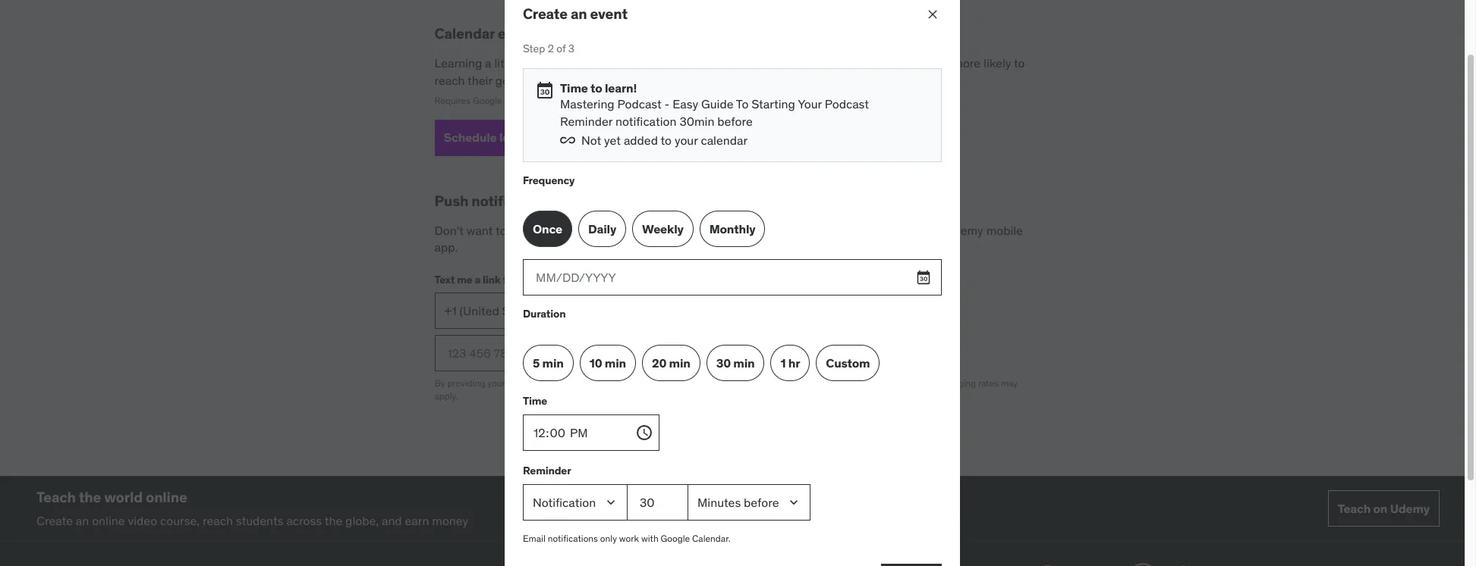 Task type: vqa. For each thing, say whether or not it's contained in the screenshot.
RESEARCH
yes



Task type: locate. For each thing, give the bounding box(es) containing it.
and left the earn
[[382, 513, 402, 529]]

min right 30
[[733, 356, 755, 371]]

min right 10
[[605, 356, 626, 371]]

min right the 5
[[542, 356, 564, 371]]

learning inside don't want to schedule time blocks? set a learning reminder to get push notifications from the udemy mobile app.
[[664, 223, 708, 238]]

time up the mastering
[[560, 81, 588, 96]]

1 vertical spatial online
[[92, 513, 125, 529]]

1 vertical spatial app.
[[872, 378, 890, 389]]

udemy right on
[[1390, 501, 1430, 517]]

students up using
[[737, 56, 785, 71]]

to right the reminder
[[762, 223, 773, 238]]

None number field
[[628, 485, 688, 522]]

schedule learning time
[[444, 130, 574, 145]]

the
[[924, 223, 942, 238], [566, 273, 583, 287], [79, 489, 101, 507], [325, 513, 342, 529]]

daily
[[588, 221, 616, 237]]

likely
[[984, 56, 1011, 71]]

1 horizontal spatial reach
[[434, 73, 465, 88]]

podcast up notification
[[617, 97, 662, 112]]

students
[[737, 56, 785, 71], [236, 513, 284, 529]]

get left push
[[776, 223, 794, 238]]

0 vertical spatial with
[[803, 378, 821, 389]]

0 vertical spatial app.
[[434, 240, 458, 255]]

time down day
[[552, 73, 576, 88]]

teach left world
[[36, 489, 76, 507]]

1 vertical spatial time
[[523, 395, 547, 408]]

google down their
[[473, 95, 502, 106]]

1 vertical spatial google
[[661, 534, 690, 545]]

0 horizontal spatial app.
[[434, 240, 458, 255]]

research
[[622, 56, 672, 71]]

not
[[581, 133, 601, 148]]

teach inside teach on udemy link
[[1338, 501, 1371, 517]]

min for 5 min
[[542, 356, 564, 371]]

time for time
[[523, 395, 547, 408]]

1 vertical spatial and
[[382, 513, 402, 529]]

0 horizontal spatial calendar,
[[504, 95, 543, 106]]

and inside learning a little each day adds up. research shows that students who make learning a habit are more likely to reach their goals. set time aside to learn and get reminders using your learning scheduler. requires google calendar, apple calendar, or outlook
[[654, 73, 675, 88]]

teach
[[36, 489, 76, 507], [1338, 501, 1371, 517]]

time for time to learn! mastering podcast -  easy guide to starting your podcast reminder notification 30min before
[[560, 81, 588, 96]]

1 horizontal spatial online
[[146, 489, 187, 507]]

get down custom
[[857, 378, 870, 389]]

guide
[[701, 97, 734, 112]]

make
[[813, 56, 843, 71]]

app. left standard
[[872, 378, 890, 389]]

time
[[552, 73, 576, 88], [548, 130, 574, 145], [561, 223, 586, 238], [680, 378, 698, 389]]

reminder down the mastering
[[560, 114, 613, 129]]

learning down apple
[[499, 130, 546, 145]]

0 horizontal spatial your
[[487, 378, 505, 389]]

1 vertical spatial reminder
[[523, 464, 571, 478]]

may
[[1001, 378, 1018, 389]]

reminder inside time to learn! mastering podcast -  easy guide to starting your podcast reminder notification 30min before
[[560, 114, 613, 129]]

0 vertical spatial reach
[[434, 73, 465, 88]]

globe,
[[345, 513, 379, 529]]

notification
[[615, 114, 677, 129]]

hr
[[788, 356, 800, 371]]

0 vertical spatial reminder
[[560, 114, 613, 129]]

events
[[498, 25, 543, 43]]

0 horizontal spatial time
[[523, 395, 547, 408]]

30min
[[680, 114, 714, 129]]

an inside teach the world online create an online video course, reach students across the globe, and earn money
[[76, 513, 89, 529]]

0 horizontal spatial create
[[36, 513, 73, 529]]

get inside by providing your phone number, you agree to receive a one-time automated text message with a link to get app. standard messaging rates may apply.
[[857, 378, 870, 389]]

1 horizontal spatial time
[[560, 81, 588, 96]]

1 horizontal spatial teach
[[1338, 501, 1371, 517]]

1 horizontal spatial with
[[803, 378, 821, 389]]

2 horizontal spatial get
[[857, 378, 870, 389]]

0 horizontal spatial reach
[[203, 513, 233, 529]]

time inside by providing your phone number, you agree to receive a one-time automated text message with a link to get app. standard messaging rates may apply.
[[680, 378, 698, 389]]

0 horizontal spatial get
[[678, 73, 696, 88]]

link down custom
[[830, 378, 844, 389]]

on
[[1373, 501, 1388, 517]]

a left 'one-'
[[654, 378, 659, 389]]

3 min from the left
[[669, 356, 690, 371]]

podcast right your
[[825, 97, 869, 112]]

0 vertical spatial set
[[530, 73, 549, 88]]

1 vertical spatial reach
[[203, 513, 233, 529]]

your left phone
[[487, 378, 505, 389]]

0 vertical spatial get
[[678, 73, 696, 88]]

time down 20 min
[[680, 378, 698, 389]]

calendar, down goals.
[[504, 95, 543, 106]]

monthly
[[709, 221, 755, 237]]

get inside learning a little each day adds up. research shows that students who make learning a habit are more likely to reach their goals. set time aside to learn and get reminders using your learning scheduler. requires google calendar, apple calendar, or outlook
[[678, 73, 696, 88]]

reminder down time "time field"
[[523, 464, 571, 478]]

only
[[600, 534, 617, 545]]

1 horizontal spatial get
[[776, 223, 794, 238]]

0 horizontal spatial and
[[382, 513, 402, 529]]

30 min
[[716, 356, 755, 371]]

your inside by providing your phone number, you agree to receive a one-time automated text message with a link to get app. standard messaging rates may apply.
[[487, 378, 505, 389]]

0 horizontal spatial an
[[76, 513, 89, 529]]

day
[[551, 56, 570, 71]]

0 vertical spatial create
[[523, 4, 568, 23]]

1 horizontal spatial app.
[[872, 378, 890, 389]]

2 vertical spatial get
[[857, 378, 870, 389]]

set
[[530, 73, 549, 88], [633, 223, 651, 238]]

123 456 7890 text field
[[434, 336, 587, 372]]

create
[[523, 4, 568, 23], [36, 513, 73, 529]]

2 min from the left
[[605, 356, 626, 371]]

time left daily
[[561, 223, 586, 238]]

teach for on
[[1338, 501, 1371, 517]]

2 vertical spatial notifications
[[548, 534, 598, 545]]

1 horizontal spatial link
[[830, 378, 844, 389]]

small image left yet
[[577, 130, 592, 146]]

get
[[678, 73, 696, 88], [776, 223, 794, 238], [857, 378, 870, 389]]

the right from
[[924, 223, 942, 238]]

learning left monthly
[[664, 223, 708, 238]]

an
[[571, 4, 587, 23], [76, 513, 89, 529]]

the left app
[[566, 273, 583, 287]]

a right blocks?
[[654, 223, 661, 238]]

send button
[[587, 336, 648, 372]]

push
[[434, 192, 468, 210]]

teach left on
[[1338, 501, 1371, 517]]

to
[[1014, 56, 1025, 71], [610, 73, 621, 88], [591, 81, 602, 96], [661, 133, 672, 148], [496, 223, 507, 238], [762, 223, 773, 238], [503, 273, 513, 287], [612, 378, 620, 389], [846, 378, 855, 389]]

online up course,
[[146, 489, 187, 507]]

teach inside teach the world online create an online video course, reach students across the globe, and earn money
[[36, 489, 76, 507]]

students for online
[[236, 513, 284, 529]]

once
[[533, 221, 562, 237]]

2 horizontal spatial your
[[789, 73, 812, 88]]

min for 30 min
[[733, 356, 755, 371]]

time
[[560, 81, 588, 96], [523, 395, 547, 408]]

0 vertical spatial udemy
[[945, 223, 983, 238]]

0 vertical spatial google
[[473, 95, 502, 106]]

1 horizontal spatial and
[[654, 73, 675, 88]]

reach right course,
[[203, 513, 233, 529]]

with right work
[[641, 534, 659, 545]]

1 vertical spatial students
[[236, 513, 284, 529]]

1 vertical spatial set
[[633, 223, 651, 238]]

0 vertical spatial online
[[146, 489, 187, 507]]

Time time field
[[523, 415, 653, 452]]

box image
[[1178, 561, 1229, 567]]

students for each
[[737, 56, 785, 71]]

2 calendar, from the left
[[570, 95, 609, 106]]

0 horizontal spatial link
[[483, 273, 501, 287]]

1 horizontal spatial google
[[661, 534, 690, 545]]

1 horizontal spatial students
[[737, 56, 785, 71]]

2 vertical spatial your
[[487, 378, 505, 389]]

and
[[654, 73, 675, 88], [382, 513, 402, 529]]

reach inside learning a little each day adds up. research shows that students who make learning a habit are more likely to reach their goals. set time aside to learn and get reminders using your learning scheduler. requires google calendar, apple calendar, or outlook
[[434, 73, 465, 88]]

0 vertical spatial time
[[560, 81, 588, 96]]

small image inside schedule learning time button
[[577, 130, 592, 146]]

time left not
[[548, 130, 574, 145]]

to right the added on the top left of the page
[[661, 133, 672, 148]]

notifications inside don't want to schedule time blocks? set a learning reminder to get push notifications from the udemy mobile app.
[[826, 223, 893, 238]]

message
[[765, 378, 801, 389]]

a left little at top left
[[485, 56, 491, 71]]

create an event
[[523, 4, 628, 23]]

1 vertical spatial create
[[36, 513, 73, 529]]

1 podcast from the left
[[617, 97, 662, 112]]

0 horizontal spatial small image
[[560, 133, 575, 148]]

learning inside button
[[499, 130, 546, 145]]

get down shows
[[678, 73, 696, 88]]

app. down don't
[[434, 240, 458, 255]]

20 min
[[652, 356, 690, 371]]

1 horizontal spatial calendar,
[[570, 95, 609, 106]]

udemy left mobile
[[945, 223, 983, 238]]

2
[[548, 42, 554, 55]]

by
[[434, 378, 445, 389]]

by providing your phone number, you agree to receive a one-time automated text message with a link to get app. standard messaging rates may apply.
[[434, 378, 1018, 402]]

0 vertical spatial and
[[654, 73, 675, 88]]

online down world
[[92, 513, 125, 529]]

1 vertical spatial get
[[776, 223, 794, 238]]

1 vertical spatial udemy
[[1390, 501, 1430, 517]]

time down phone
[[523, 395, 547, 408]]

an left event
[[571, 4, 587, 23]]

0 vertical spatial notifications
[[471, 192, 557, 210]]

set right blocks?
[[633, 223, 651, 238]]

your down 30min
[[675, 133, 698, 148]]

with right message
[[803, 378, 821, 389]]

0 horizontal spatial teach
[[36, 489, 76, 507]]

google left calendar.
[[661, 534, 690, 545]]

teach the world online create an online video course, reach students across the globe, and earn money
[[36, 489, 468, 529]]

blocks?
[[589, 223, 630, 238]]

0 horizontal spatial udemy
[[945, 223, 983, 238]]

calendar
[[701, 133, 748, 148]]

to up the mastering
[[591, 81, 602, 96]]

set inside don't want to schedule time blocks? set a learning reminder to get push notifications from the udemy mobile app.
[[633, 223, 651, 238]]

from
[[896, 223, 922, 238]]

small image left not
[[560, 133, 575, 148]]

udemy inside don't want to schedule time blocks? set a learning reminder to get push notifications from the udemy mobile app.
[[945, 223, 983, 238]]

students left across
[[236, 513, 284, 529]]

an left video
[[76, 513, 89, 529]]

1 horizontal spatial small image
[[577, 130, 592, 146]]

text
[[747, 378, 762, 389]]

0 horizontal spatial set
[[530, 73, 549, 88]]

notifications left only on the left bottom of page
[[548, 534, 598, 545]]

1 vertical spatial notifications
[[826, 223, 893, 238]]

your down who
[[789, 73, 812, 88]]

1 vertical spatial with
[[641, 534, 659, 545]]

app.
[[434, 240, 458, 255], [872, 378, 890, 389]]

to right want
[[496, 223, 507, 238]]

1 min from the left
[[542, 356, 564, 371]]

a inside don't want to schedule time blocks? set a learning reminder to get push notifications from the udemy mobile app.
[[654, 223, 661, 238]]

a
[[485, 56, 491, 71], [893, 56, 899, 71], [654, 223, 661, 238], [475, 273, 480, 287], [654, 378, 659, 389], [823, 378, 828, 389]]

volkswagen image
[[1126, 561, 1160, 567]]

set down each
[[530, 73, 549, 88]]

calendar, down aside
[[570, 95, 609, 106]]

1 vertical spatial an
[[76, 513, 89, 529]]

0 horizontal spatial google
[[473, 95, 502, 106]]

habit
[[902, 56, 930, 71]]

you
[[570, 378, 585, 389]]

don't want to schedule time blocks? set a learning reminder to get push notifications from the udemy mobile app.
[[434, 223, 1023, 255]]

students inside learning a little each day adds up. research shows that students who make learning a habit are more likely to reach their goals. set time aside to learn and get reminders using your learning scheduler. requires google calendar, apple calendar, or outlook
[[737, 56, 785, 71]]

teach on udemy link
[[1328, 491, 1440, 528]]

students inside teach the world online create an online video course, reach students across the globe, and earn money
[[236, 513, 284, 529]]

email notifications only work with google calendar.
[[523, 534, 731, 545]]

1 vertical spatial link
[[830, 378, 844, 389]]

link right me
[[483, 273, 501, 287]]

notifications up schedule
[[471, 192, 557, 210]]

small image
[[577, 130, 592, 146], [560, 133, 575, 148]]

1 horizontal spatial set
[[633, 223, 651, 238]]

notifications left from
[[826, 223, 893, 238]]

min right 20
[[669, 356, 690, 371]]

reach down learning
[[434, 73, 465, 88]]

the left world
[[79, 489, 101, 507]]

providing
[[447, 378, 485, 389]]

reach
[[434, 73, 465, 88], [203, 513, 233, 529]]

and up -
[[654, 73, 675, 88]]

0 vertical spatial an
[[571, 4, 587, 23]]

0 vertical spatial your
[[789, 73, 812, 88]]

time inside time to learn! mastering podcast -  easy guide to starting your podcast reminder notification 30min before
[[560, 81, 588, 96]]

medium image
[[536, 81, 554, 100]]

google inside learning a little each day adds up. research shows that students who make learning a habit are more likely to reach their goals. set time aside to learn and get reminders using your learning scheduler. requires google calendar, apple calendar, or outlook
[[473, 95, 502, 106]]

notifications
[[471, 192, 557, 210], [826, 223, 893, 238], [548, 534, 598, 545]]

send
[[603, 346, 632, 361]]

podcast
[[617, 97, 662, 112], [825, 97, 869, 112]]

me
[[457, 273, 472, 287]]

a right me
[[475, 273, 480, 287]]

0 horizontal spatial students
[[236, 513, 284, 529]]

step
[[523, 42, 545, 55]]

shows
[[675, 56, 710, 71]]

0 horizontal spatial podcast
[[617, 97, 662, 112]]

1 horizontal spatial create
[[523, 4, 568, 23]]

online
[[146, 489, 187, 507], [92, 513, 125, 529]]

app. inside don't want to schedule time blocks? set a learning reminder to get push notifications from the udemy mobile app.
[[434, 240, 458, 255]]

1 horizontal spatial podcast
[[825, 97, 869, 112]]

calendar,
[[504, 95, 543, 106], [570, 95, 609, 106]]

min
[[542, 356, 564, 371], [605, 356, 626, 371], [669, 356, 690, 371], [733, 356, 755, 371]]

0 vertical spatial students
[[737, 56, 785, 71]]

udemy
[[945, 223, 983, 238], [1390, 501, 1430, 517]]

1 vertical spatial your
[[675, 133, 698, 148]]

4 min from the left
[[733, 356, 755, 371]]



Task type: describe. For each thing, give the bounding box(es) containing it.
duration
[[523, 308, 566, 321]]

learn!
[[605, 81, 637, 96]]

rates
[[978, 378, 999, 389]]

a down custom
[[823, 378, 828, 389]]

each
[[521, 56, 548, 71]]

weekly
[[642, 221, 684, 237]]

calendar events
[[434, 25, 543, 43]]

1 hr
[[781, 356, 800, 371]]

reminder
[[711, 223, 759, 238]]

notifications for push notifications
[[471, 192, 557, 210]]

reminders
[[699, 73, 753, 88]]

1 horizontal spatial an
[[571, 4, 587, 23]]

-
[[665, 97, 670, 112]]

the inside don't want to schedule time blocks? set a learning reminder to get push notifications from the udemy mobile app.
[[924, 223, 942, 238]]

5 min
[[533, 356, 564, 371]]

0 horizontal spatial with
[[641, 534, 659, 545]]

of
[[556, 42, 566, 55]]

30
[[716, 356, 731, 371]]

20
[[652, 356, 666, 371]]

don't
[[434, 223, 464, 238]]

automated
[[700, 378, 745, 389]]

reach inside teach the world online create an online video course, reach students across the globe, and earn money
[[203, 513, 233, 529]]

using
[[756, 73, 786, 88]]

video
[[128, 513, 157, 529]]

link inside by providing your phone number, you agree to receive a one-time automated text message with a link to get app. standard messaging rates may apply.
[[830, 378, 844, 389]]

time inside don't want to schedule time blocks? set a learning reminder to get push notifications from the udemy mobile app.
[[561, 223, 586, 238]]

nasdaq image
[[1021, 561, 1108, 567]]

close modal image
[[925, 7, 940, 22]]

step 2 of 3
[[523, 42, 575, 55]]

time inside learning a little each day adds up. research shows that students who make learning a habit are more likely to reach their goals. set time aside to learn and get reminders using your learning scheduler. requires google calendar, apple calendar, or outlook
[[552, 73, 576, 88]]

that
[[712, 56, 734, 71]]

teach for the
[[36, 489, 76, 507]]

apple
[[545, 95, 568, 106]]

time to learn! mastering podcast -  easy guide to starting your podcast reminder notification 30min before
[[560, 81, 869, 129]]

scheduler.
[[862, 73, 917, 88]]

min for 10 min
[[605, 356, 626, 371]]

get inside don't want to schedule time blocks? set a learning reminder to get push notifications from the udemy mobile app.
[[776, 223, 794, 238]]

to down the up. in the top left of the page
[[610, 73, 621, 88]]

before
[[717, 114, 753, 129]]

to right likely
[[1014, 56, 1025, 71]]

to down custom
[[846, 378, 855, 389]]

mobile
[[986, 223, 1023, 238]]

receive
[[623, 378, 652, 389]]

course,
[[160, 513, 200, 529]]

download
[[515, 273, 564, 287]]

work
[[619, 534, 639, 545]]

your
[[798, 97, 822, 112]]

1 horizontal spatial udemy
[[1390, 501, 1430, 517]]

apply.
[[434, 391, 458, 402]]

phone
[[507, 378, 533, 389]]

to left the download
[[503, 273, 513, 287]]

event
[[590, 4, 628, 23]]

learning a little each day adds up. research shows that students who make learning a habit are more likely to reach their goals. set time aside to learn and get reminders using your learning scheduler. requires google calendar, apple calendar, or outlook
[[434, 56, 1025, 106]]

set inside learning a little each day adds up. research shows that students who make learning a habit are more likely to reach their goals. set time aside to learn and get reminders using your learning scheduler. requires google calendar, apple calendar, or outlook
[[530, 73, 549, 88]]

schedule
[[510, 223, 559, 238]]

adds
[[573, 56, 599, 71]]

your inside learning a little each day adds up. research shows that students who make learning a habit are more likely to reach their goals. set time aside to learn and get reminders using your learning scheduler. requires google calendar, apple calendar, or outlook
[[789, 73, 812, 88]]

added
[[624, 133, 658, 148]]

messaging
[[932, 378, 976, 389]]

learn
[[624, 73, 652, 88]]

requires
[[434, 95, 471, 106]]

1 horizontal spatial your
[[675, 133, 698, 148]]

MM/DD/YYYY text field
[[523, 260, 942, 296]]

10 min
[[589, 356, 626, 371]]

to
[[736, 97, 749, 112]]

text
[[434, 273, 455, 287]]

not yet added to your calendar
[[581, 133, 748, 148]]

or
[[611, 95, 619, 106]]

number,
[[535, 378, 568, 389]]

min for 20 min
[[669, 356, 690, 371]]

text me a link to download the app
[[434, 273, 604, 287]]

goals.
[[495, 73, 527, 88]]

starting
[[751, 97, 795, 112]]

1
[[781, 356, 786, 371]]

across
[[286, 513, 322, 529]]

want
[[467, 223, 493, 238]]

who
[[788, 56, 810, 71]]

yet
[[604, 133, 621, 148]]

and inside teach the world online create an online video course, reach students across the globe, and earn money
[[382, 513, 402, 529]]

learning down 'make'
[[815, 73, 859, 88]]

with inside by providing your phone number, you agree to receive a one-time automated text message with a link to get app. standard messaging rates may apply.
[[803, 378, 821, 389]]

earn
[[405, 513, 429, 529]]

world
[[104, 489, 143, 507]]

money
[[432, 513, 468, 529]]

to right agree
[[612, 378, 620, 389]]

push
[[797, 223, 823, 238]]

agree
[[587, 378, 610, 389]]

are
[[932, 56, 950, 71]]

learning up scheduler.
[[846, 56, 890, 71]]

0 horizontal spatial online
[[92, 513, 125, 529]]

their
[[468, 73, 492, 88]]

schedule learning time button
[[434, 120, 601, 156]]

0 vertical spatial link
[[483, 273, 501, 287]]

10
[[589, 356, 602, 371]]

5
[[533, 356, 540, 371]]

the left globe,
[[325, 513, 342, 529]]

easy
[[673, 97, 698, 112]]

email
[[523, 534, 546, 545]]

calendar.
[[692, 534, 731, 545]]

outlook
[[621, 95, 654, 106]]

2 podcast from the left
[[825, 97, 869, 112]]

to inside time to learn! mastering podcast -  easy guide to starting your podcast reminder notification 30min before
[[591, 81, 602, 96]]

app
[[585, 273, 604, 287]]

1 calendar, from the left
[[504, 95, 543, 106]]

custom
[[826, 356, 870, 371]]

teach on udemy
[[1338, 501, 1430, 517]]

a up scheduler.
[[893, 56, 899, 71]]

app. inside by providing your phone number, you agree to receive a one-time automated text message with a link to get app. standard messaging rates may apply.
[[872, 378, 890, 389]]

notifications for email notifications only work with google calendar.
[[548, 534, 598, 545]]

create inside teach the world online create an online video course, reach students across the globe, and earn money
[[36, 513, 73, 529]]

schedule
[[444, 130, 497, 145]]

mastering
[[560, 97, 614, 112]]

time inside button
[[548, 130, 574, 145]]



